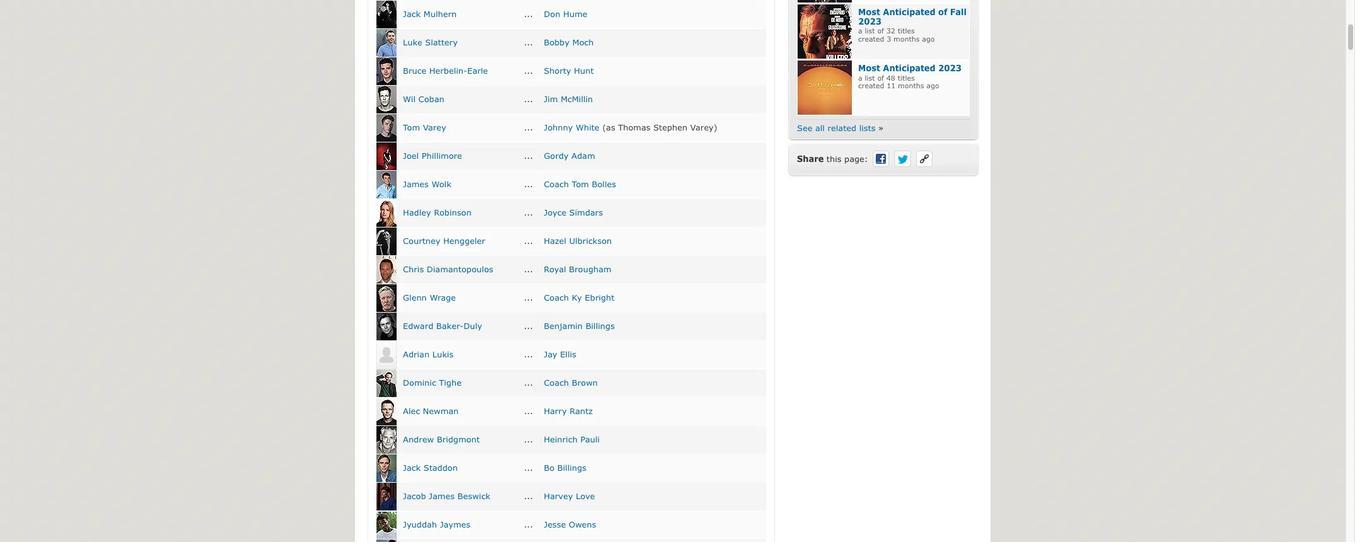 Task type: describe. For each thing, give the bounding box(es) containing it.
bo
[[544, 463, 554, 473]]

jyuddah jaymes
[[403, 519, 471, 529]]

bolles
[[592, 179, 616, 189]]

titles inside most anticipated 2023 a list of 48 titles created 11 months ago
[[898, 73, 915, 82]]

0 vertical spatial of
[[938, 6, 947, 16]]

anticipated for of
[[883, 6, 936, 16]]

... for bo billings
[[524, 463, 533, 473]]

glenn wrage image
[[376, 284, 397, 312]]

a inside most anticipated of fall 2023 a list of 32 titles created 3 months ago
[[858, 27, 862, 35]]

wil coban link
[[403, 94, 444, 104]]

adrian
[[403, 349, 430, 359]]

... for bobby moch
[[524, 37, 533, 47]]

... for jay ellis
[[524, 349, 533, 359]]

don hume
[[544, 9, 587, 18]]

brougham
[[569, 264, 612, 274]]

coach ky ebright
[[544, 292, 615, 302]]

joel phillimore link
[[403, 151, 462, 160]]

jack staddon image
[[376, 455, 397, 482]]

benjamin billings link
[[544, 321, 615, 331]]

glenn
[[403, 292, 427, 302]]

varey)
[[690, 122, 717, 132]]

0 horizontal spatial james
[[403, 179, 429, 189]]

of inside most anticipated 2023 a list of 48 titles created 11 months ago
[[877, 73, 884, 82]]

bruce herbelin-earle image
[[376, 57, 397, 85]]

chris diamantopoulos link
[[403, 264, 493, 274]]

beswick
[[458, 491, 490, 501]]

adam
[[572, 151, 595, 160]]

johnny white link
[[544, 122, 599, 132]]

chris
[[403, 264, 424, 274]]

0 horizontal spatial tom
[[403, 122, 420, 132]]

gordy
[[544, 151, 569, 160]]

adrian lukis
[[403, 349, 454, 359]]

a inside most anticipated 2023 a list of 48 titles created 11 months ago
[[858, 73, 862, 82]]

jay ellis
[[544, 349, 576, 359]]

3 months ago
[[887, 35, 935, 43]]

... for gordy adam
[[524, 151, 533, 160]]

joel phillimore image
[[376, 142, 397, 170]]

ulbrickson
[[569, 236, 612, 245]]

lukis
[[432, 349, 454, 359]]

1 vertical spatial of
[[877, 27, 884, 35]]

don hume link
[[544, 9, 587, 18]]

jack staddon
[[403, 463, 458, 473]]

jack for jack mulhern
[[403, 9, 421, 18]]

chris diamantopoulos
[[403, 264, 493, 274]]

... for jesse owens
[[524, 519, 533, 529]]

... for coach brown
[[524, 378, 533, 387]]

... for joyce simdars
[[524, 207, 533, 217]]

wrage
[[430, 292, 456, 302]]

coach brown
[[544, 378, 598, 387]]

fall
[[950, 6, 967, 16]]

dominic
[[403, 378, 436, 387]]

glenn wrage
[[403, 292, 456, 302]]

hadley robinson link
[[403, 207, 471, 217]]

jesse owens link
[[544, 519, 596, 529]]

jim mcmillin link
[[544, 94, 593, 104]]

bobby moch link
[[544, 37, 594, 47]]

... for harvey love
[[524, 491, 533, 501]]

phillimore
[[422, 151, 462, 160]]

hadley robinson image
[[376, 199, 397, 227]]

page:
[[844, 154, 868, 163]]

bo billings
[[544, 463, 587, 473]]

harry rantz link
[[544, 406, 593, 416]]

adrian lukis link
[[403, 349, 454, 359]]

slattery
[[425, 37, 458, 47]]

billings for bo billings
[[557, 463, 587, 473]]

... for don hume
[[524, 9, 533, 18]]

mulhern
[[424, 9, 457, 18]]

2023 inside most anticipated of fall 2023 a list of 32 titles created 3 months ago
[[858, 16, 882, 26]]

ebright
[[585, 292, 615, 302]]

most anticipated of fall 2023 link
[[858, 6, 967, 26]]

luke slattery link
[[403, 37, 458, 47]]

newman
[[423, 406, 459, 416]]

list image image for most anticipated of fall 2023
[[798, 4, 852, 59]]

glenn wrage link
[[403, 292, 456, 302]]

joyce
[[544, 207, 566, 217]]

coach for coach ky ebright
[[544, 292, 569, 302]]

courtney
[[403, 236, 440, 245]]

rantz
[[570, 406, 593, 416]]

tom varey
[[403, 122, 446, 132]]

bridgmont
[[437, 434, 480, 444]]

most anticipated 2023 link
[[858, 63, 962, 72]]

hazel ulbrickson
[[544, 236, 612, 245]]

jacob james beswick link
[[403, 491, 490, 501]]

most anticipated of fall 2023 a list of 32 titles created 3 months ago
[[858, 6, 967, 43]]

harvey love
[[544, 491, 595, 501]]

jacob james beswick image
[[376, 483, 397, 511]]

edward baker-duly
[[403, 321, 482, 331]]

jack for jack staddon
[[403, 463, 421, 473]]

5 ... from the top
[[524, 122, 533, 132]]

11 months ago
[[887, 81, 939, 90]]

herbelin-
[[429, 65, 467, 75]]

jim mcmillin
[[544, 94, 593, 104]]

heinrich pauli link
[[544, 434, 600, 444]]

earle
[[467, 65, 488, 75]]

tighe
[[439, 378, 462, 387]]

andrew bridgmont image
[[376, 426, 397, 454]]

shorty hunt
[[544, 65, 594, 75]]

bruce
[[403, 65, 426, 75]]

lists
[[859, 123, 876, 132]]

wil
[[403, 94, 416, 104]]

most for list
[[858, 63, 880, 72]]

coach brown link
[[544, 378, 598, 387]]

joyce simdars
[[544, 207, 603, 217]]

diamantopoulos
[[427, 264, 493, 274]]

jyuddah
[[403, 519, 437, 529]]

hadley robinson
[[403, 207, 471, 217]]

list image image for most anticipated 2023
[[798, 60, 852, 115]]

james wolk image
[[376, 171, 397, 198]]

andrew
[[403, 434, 434, 444]]



Task type: locate. For each thing, give the bounding box(es) containing it.
coach down gordy
[[544, 179, 569, 189]]

7 ... from the top
[[524, 179, 533, 189]]

coach tom bolles link
[[544, 179, 616, 189]]

bruce herbelin-earle link
[[403, 65, 488, 75]]

... left royal
[[524, 264, 533, 274]]

coach left ky
[[544, 292, 569, 302]]

2 coach from the top
[[544, 292, 569, 302]]

0 vertical spatial billings
[[586, 321, 615, 331]]

anticipated inside most anticipated 2023 a list of 48 titles created 11 months ago
[[883, 63, 936, 72]]

shorty hunt link
[[544, 65, 594, 75]]

2 vertical spatial list image image
[[798, 60, 852, 115]]

1 ... from the top
[[524, 9, 533, 18]]

... left coach brown link
[[524, 378, 533, 387]]

1 horizontal spatial 2023
[[938, 63, 962, 72]]

wolk
[[432, 179, 451, 189]]

anticipated up 32
[[883, 6, 936, 16]]

luke slattery image
[[376, 29, 397, 57]]

jacob
[[403, 491, 426, 501]]

1 vertical spatial list image image
[[798, 4, 852, 59]]

jack right "jack mulhern" image
[[403, 9, 421, 18]]

0 vertical spatial 2023
[[858, 16, 882, 26]]

harvey love link
[[544, 491, 595, 501]]

johnny white (as thomas stephen varey)
[[544, 122, 717, 132]]

pauli
[[580, 434, 600, 444]]

joel
[[403, 151, 419, 160]]

... for shorty hunt
[[524, 65, 533, 75]]

see all related lists link
[[797, 123, 876, 132]]

1 coach from the top
[[544, 179, 569, 189]]

jack right the jack staddon image
[[403, 463, 421, 473]]

... left don
[[524, 9, 533, 18]]

2 a from the top
[[858, 73, 862, 82]]

mcmillin
[[561, 94, 593, 104]]

titles right 32
[[898, 27, 915, 35]]

jack
[[403, 9, 421, 18], [403, 463, 421, 473]]

shorty
[[544, 65, 571, 75]]

harvey
[[544, 491, 573, 501]]

tom varey image
[[376, 114, 397, 142]]

hazel
[[544, 236, 566, 245]]

jacob james beswick
[[403, 491, 490, 501]]

list left 48
[[865, 73, 875, 82]]

1 vertical spatial 2023
[[938, 63, 962, 72]]

17 ... from the top
[[524, 463, 533, 473]]

tom
[[403, 122, 420, 132], [572, 179, 589, 189]]

19 ... from the top
[[524, 519, 533, 529]]

16 ... from the top
[[524, 434, 533, 444]]

2 created from the top
[[858, 81, 884, 90]]

a left 48
[[858, 73, 862, 82]]

0 vertical spatial coach
[[544, 179, 569, 189]]

0 vertical spatial list image image
[[798, 0, 852, 2]]

2 vertical spatial coach
[[544, 378, 569, 387]]

james left wolk
[[403, 179, 429, 189]]

... left gordy
[[524, 151, 533, 160]]

dominic tighe image
[[376, 369, 397, 397]]

... for heinrich pauli
[[524, 434, 533, 444]]

1 horizontal spatial tom
[[572, 179, 589, 189]]

1 vertical spatial created
[[858, 81, 884, 90]]

coach tom bolles
[[544, 179, 616, 189]]

alec
[[403, 406, 420, 416]]

adrian lukis image
[[376, 341, 397, 369]]

1 vertical spatial titles
[[898, 73, 915, 82]]

jyuddah jaymes link
[[403, 519, 471, 529]]

14 ... from the top
[[524, 378, 533, 387]]

0 vertical spatial list
[[865, 27, 875, 35]]

... left coach tom bolles link
[[524, 179, 533, 189]]

0 vertical spatial jack
[[403, 9, 421, 18]]

... left the jesse
[[524, 519, 533, 529]]

coach up harry
[[544, 378, 569, 387]]

... for benjamin billings
[[524, 321, 533, 331]]

list image image
[[798, 0, 852, 2], [798, 4, 852, 59], [798, 60, 852, 115]]

titles
[[898, 27, 915, 35], [898, 73, 915, 82]]

dominic tighe link
[[403, 378, 462, 387]]

... left 'bo'
[[524, 463, 533, 473]]

2 vertical spatial of
[[877, 73, 884, 82]]

courtney henggeler link
[[403, 236, 485, 245]]

0 vertical spatial anticipated
[[883, 6, 936, 16]]

0 vertical spatial created
[[858, 35, 884, 43]]

titles down most anticipated 2023 link
[[898, 73, 915, 82]]

2 most from the top
[[858, 63, 880, 72]]

titles inside most anticipated of fall 2023 a list of 32 titles created 3 months ago
[[898, 27, 915, 35]]

simdars
[[569, 207, 603, 217]]

coach for coach tom bolles
[[544, 179, 569, 189]]

of left fall
[[938, 6, 947, 16]]

edward baker-duly image
[[376, 313, 397, 340]]

13 ... from the top
[[524, 349, 533, 359]]

coban
[[418, 94, 444, 104]]

andrew bridgmont link
[[403, 434, 480, 444]]

james wolk link
[[403, 179, 451, 189]]

alec newman link
[[403, 406, 459, 416]]

48
[[887, 73, 895, 82]]

... left johnny
[[524, 122, 533, 132]]

anticipated inside most anticipated of fall 2023 a list of 32 titles created 3 months ago
[[883, 6, 936, 16]]

0 horizontal spatial 2023
[[858, 16, 882, 26]]

8 ... from the top
[[524, 207, 533, 217]]

alec newman
[[403, 406, 459, 416]]

1 vertical spatial anticipated
[[883, 63, 936, 72]]

chris diamantopoulos image
[[376, 256, 397, 284]]

heinrich pauli
[[544, 434, 600, 444]]

0 vertical spatial james
[[403, 179, 429, 189]]

2 jack from the top
[[403, 463, 421, 473]]

1 titles from the top
[[898, 27, 915, 35]]

luke slattery
[[403, 37, 458, 47]]

jesse owens
[[544, 519, 596, 529]]

royal
[[544, 264, 566, 274]]

... for coach tom bolles
[[524, 179, 533, 189]]

1 vertical spatial jack
[[403, 463, 421, 473]]

0 vertical spatial most
[[858, 6, 880, 16]]

jay ellis link
[[544, 349, 576, 359]]

12 ... from the top
[[524, 321, 533, 331]]

list inside most anticipated 2023 a list of 48 titles created 11 months ago
[[865, 73, 875, 82]]

3 coach from the top
[[544, 378, 569, 387]]

2 titles from the top
[[898, 73, 915, 82]]

... for hazel ulbrickson
[[524, 236, 533, 245]]

... for harry rantz
[[524, 406, 533, 416]]

list left 32
[[865, 27, 875, 35]]

1 vertical spatial most
[[858, 63, 880, 72]]

created inside most anticipated 2023 a list of 48 titles created 11 months ago
[[858, 81, 884, 90]]

... left jay
[[524, 349, 533, 359]]

gordy adam
[[544, 151, 595, 160]]

1 list image image from the top
[[798, 0, 852, 2]]

15 ... from the top
[[524, 406, 533, 416]]

1 horizontal spatial james
[[429, 491, 455, 501]]

... left bobby
[[524, 37, 533, 47]]

benjamin
[[544, 321, 583, 331]]

wil coban
[[403, 94, 444, 104]]

baker-
[[436, 321, 464, 331]]

1 vertical spatial tom
[[572, 179, 589, 189]]

edward
[[403, 321, 433, 331]]

most inside most anticipated of fall 2023 a list of 32 titles created 3 months ago
[[858, 6, 880, 16]]

johnny
[[544, 122, 573, 132]]

billings for benjamin billings
[[586, 321, 615, 331]]

of left 48
[[877, 73, 884, 82]]

1 vertical spatial a
[[858, 73, 862, 82]]

... left harry
[[524, 406, 533, 416]]

most inside most anticipated 2023 a list of 48 titles created 11 months ago
[[858, 63, 880, 72]]

andrew bridgmont
[[403, 434, 480, 444]]

1 most from the top
[[858, 6, 880, 16]]

jyuddah jaymes image
[[376, 511, 397, 539]]

... left heinrich
[[524, 434, 533, 444]]

benjamin billings
[[544, 321, 615, 331]]

courtney henggeler image
[[376, 227, 397, 255]]

»
[[878, 123, 884, 132]]

1 a from the top
[[858, 27, 862, 35]]

anticipated for 2023
[[883, 63, 936, 72]]

jack staddon link
[[403, 463, 458, 473]]

3 ... from the top
[[524, 65, 533, 75]]

1 vertical spatial billings
[[557, 463, 587, 473]]

joel phillimore
[[403, 151, 462, 160]]

anticipated
[[883, 6, 936, 16], [883, 63, 936, 72]]

ky
[[572, 292, 582, 302]]

1 created from the top
[[858, 35, 884, 43]]

bobby
[[544, 37, 570, 47]]

... left hazel
[[524, 236, 533, 245]]

related
[[828, 123, 856, 132]]

32
[[887, 27, 895, 35]]

0 vertical spatial titles
[[898, 27, 915, 35]]

james
[[403, 179, 429, 189], [429, 491, 455, 501]]

see all related lists »
[[797, 123, 884, 132]]

2 list image image from the top
[[798, 4, 852, 59]]

of left 32
[[877, 27, 884, 35]]

18 ... from the top
[[524, 491, 533, 501]]

owens
[[569, 519, 596, 529]]

1 jack from the top
[[403, 9, 421, 18]]

... left ky
[[524, 292, 533, 302]]

0 vertical spatial tom
[[403, 122, 420, 132]]

... for coach ky ebright
[[524, 292, 533, 302]]

6 ... from the top
[[524, 151, 533, 160]]

wil coban image
[[376, 86, 397, 113]]

4 ... from the top
[[524, 94, 533, 104]]

1 vertical spatial james
[[429, 491, 455, 501]]

1 list from the top
[[865, 27, 875, 35]]

jack mulhern
[[403, 9, 457, 18]]

coach for coach brown
[[544, 378, 569, 387]]

all
[[815, 123, 825, 132]]

11 ... from the top
[[524, 292, 533, 302]]

9 ... from the top
[[524, 236, 533, 245]]

ellis
[[560, 349, 576, 359]]

james right jacob
[[429, 491, 455, 501]]

most anticipated 2023 a list of 48 titles created 11 months ago
[[858, 63, 962, 90]]

billings right 'bo'
[[557, 463, 587, 473]]

created left 32
[[858, 35, 884, 43]]

alec newman image
[[376, 398, 397, 426]]

most
[[858, 6, 880, 16], [858, 63, 880, 72]]

10 ... from the top
[[524, 264, 533, 274]]

... for jim mcmillin
[[524, 94, 533, 104]]

love
[[576, 491, 595, 501]]

list
[[865, 27, 875, 35], [865, 73, 875, 82]]

... left the jim
[[524, 94, 533, 104]]

joyce simdars link
[[544, 207, 603, 217]]

most for 2023
[[858, 6, 880, 16]]

2 list from the top
[[865, 73, 875, 82]]

0 vertical spatial a
[[858, 27, 862, 35]]

don
[[544, 9, 560, 18]]

2 ... from the top
[[524, 37, 533, 47]]

3 list image image from the top
[[798, 60, 852, 115]]

moch
[[572, 37, 594, 47]]

list inside most anticipated of fall 2023 a list of 32 titles created 3 months ago
[[865, 27, 875, 35]]

jim
[[544, 94, 558, 104]]

hunt
[[574, 65, 594, 75]]

coach
[[544, 179, 569, 189], [544, 292, 569, 302], [544, 378, 569, 387]]

duly
[[464, 321, 482, 331]]

bruce herbelin-earle
[[403, 65, 488, 75]]

1 vertical spatial list
[[865, 73, 875, 82]]

jack mulhern image
[[376, 0, 397, 28]]

dominic tighe
[[403, 378, 462, 387]]

see
[[797, 123, 812, 132]]

... left benjamin
[[524, 321, 533, 331]]

hazel ulbrickson link
[[544, 236, 612, 245]]

... left joyce
[[524, 207, 533, 217]]

2 anticipated from the top
[[883, 63, 936, 72]]

frankie fox image
[[376, 540, 397, 542]]

2023 inside most anticipated 2023 a list of 48 titles created 11 months ago
[[938, 63, 962, 72]]

created left 48
[[858, 81, 884, 90]]

tom left bolles
[[572, 179, 589, 189]]

... for royal brougham
[[524, 264, 533, 274]]

1 vertical spatial coach
[[544, 292, 569, 302]]

... left 'shorty'
[[524, 65, 533, 75]]

1 anticipated from the top
[[883, 6, 936, 16]]

a left 32
[[858, 27, 862, 35]]

anticipated up the 11 months ago
[[883, 63, 936, 72]]

... left harvey
[[524, 491, 533, 501]]

created inside most anticipated of fall 2023 a list of 32 titles created 3 months ago
[[858, 35, 884, 43]]

hume
[[563, 9, 587, 18]]

gordy adam link
[[544, 151, 595, 160]]

billings down ebright
[[586, 321, 615, 331]]

henggeler
[[443, 236, 485, 245]]

tom left varey
[[403, 122, 420, 132]]

share this page:
[[797, 154, 868, 163]]

jaymes
[[440, 519, 471, 529]]



Task type: vqa. For each thing, say whether or not it's contained in the screenshot.
HEINRICH PAULI at bottom left
yes



